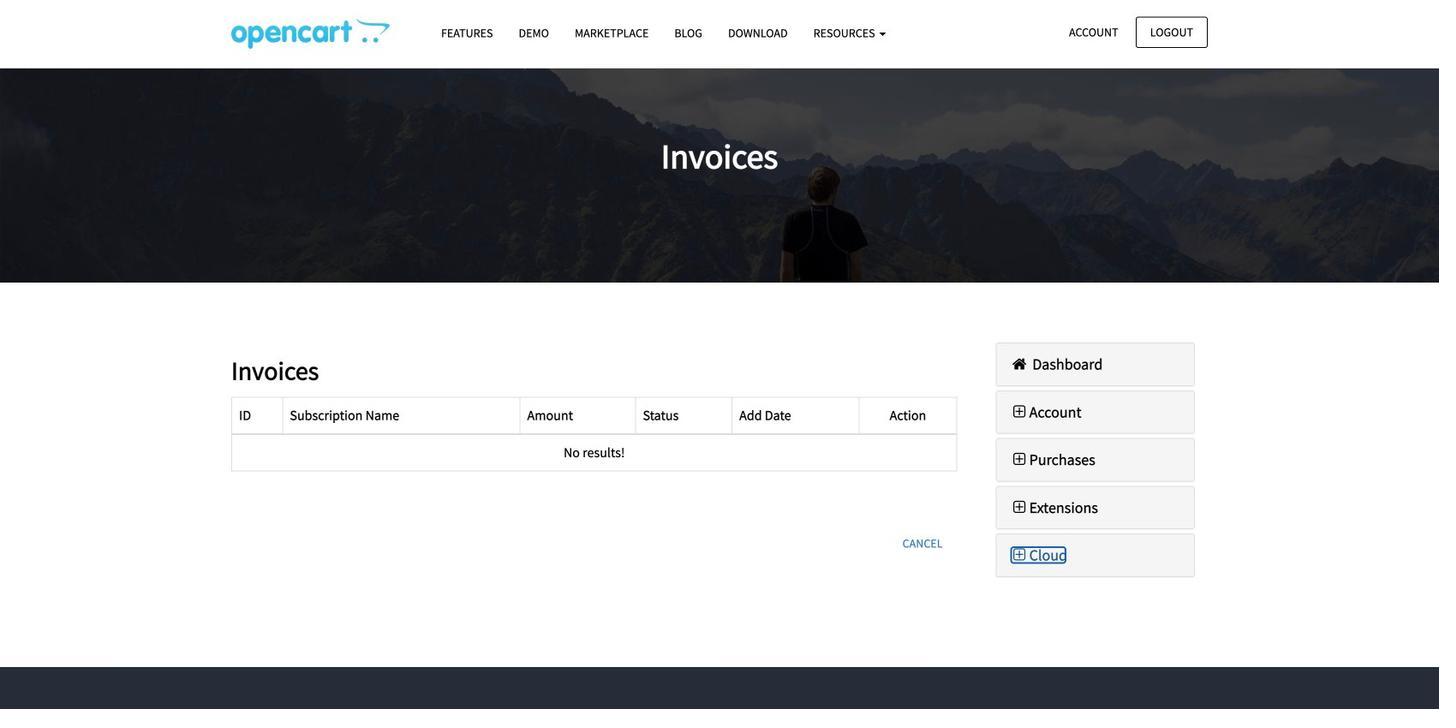 Task type: locate. For each thing, give the bounding box(es) containing it.
fw image
[[1010, 548, 1030, 563]]

2 plus square o image from the top
[[1010, 452, 1030, 468]]

opencart cloud - invoice list image
[[231, 18, 390, 49]]

plus square o image
[[1010, 404, 1030, 420], [1010, 452, 1030, 468], [1010, 500, 1030, 515]]

1 vertical spatial plus square o image
[[1010, 452, 1030, 468]]

3 plus square o image from the top
[[1010, 500, 1030, 515]]

2 vertical spatial plus square o image
[[1010, 500, 1030, 515]]

0 vertical spatial plus square o image
[[1010, 404, 1030, 420]]



Task type: describe. For each thing, give the bounding box(es) containing it.
home image
[[1010, 356, 1030, 372]]

1 plus square o image from the top
[[1010, 404, 1030, 420]]



Task type: vqa. For each thing, say whether or not it's contained in the screenshot.
bottom plus square o image
yes



